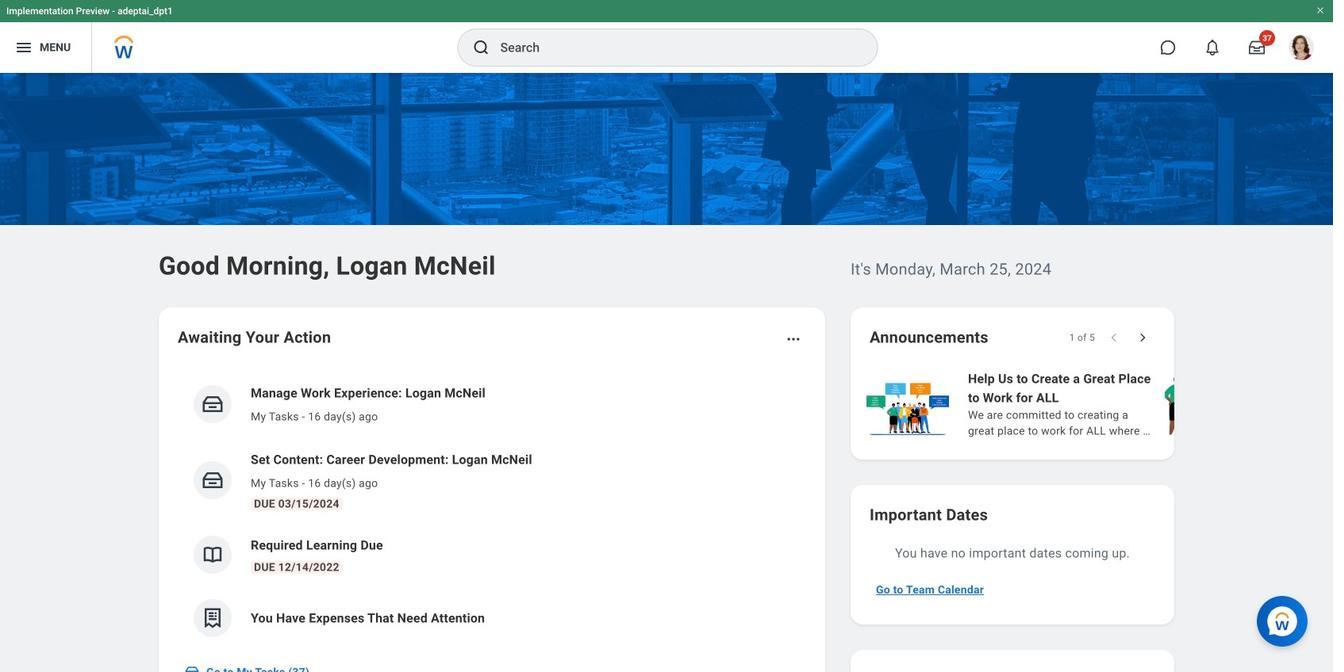 Task type: locate. For each thing, give the bounding box(es) containing it.
inbox large image
[[1249, 40, 1265, 56]]

notifications large image
[[1205, 40, 1221, 56]]

1 vertical spatial inbox image
[[184, 665, 200, 673]]

status
[[1070, 332, 1095, 344]]

book open image
[[201, 544, 225, 567]]

close environment banner image
[[1316, 6, 1325, 15]]

inbox image
[[201, 393, 225, 417]]

main content
[[0, 73, 1333, 673]]

0 horizontal spatial inbox image
[[184, 665, 200, 673]]

1 horizontal spatial inbox image
[[201, 469, 225, 493]]

related actions image
[[786, 332, 802, 348]]

0 vertical spatial inbox image
[[201, 469, 225, 493]]

inbox image
[[201, 469, 225, 493], [184, 665, 200, 673]]

1 horizontal spatial list
[[863, 368, 1333, 441]]

banner
[[0, 0, 1333, 73]]

Search Workday  search field
[[500, 30, 845, 65]]

list
[[863, 368, 1333, 441], [178, 371, 806, 651]]



Task type: vqa. For each thing, say whether or not it's contained in the screenshot.
Search: All Items Text Field
no



Task type: describe. For each thing, give the bounding box(es) containing it.
profile logan mcneil image
[[1289, 35, 1314, 64]]

search image
[[472, 38, 491, 57]]

justify image
[[14, 38, 33, 57]]

dashboard expenses image
[[201, 607, 225, 631]]

chevron left small image
[[1106, 330, 1122, 346]]

chevron right small image
[[1135, 330, 1151, 346]]

0 horizontal spatial list
[[178, 371, 806, 651]]



